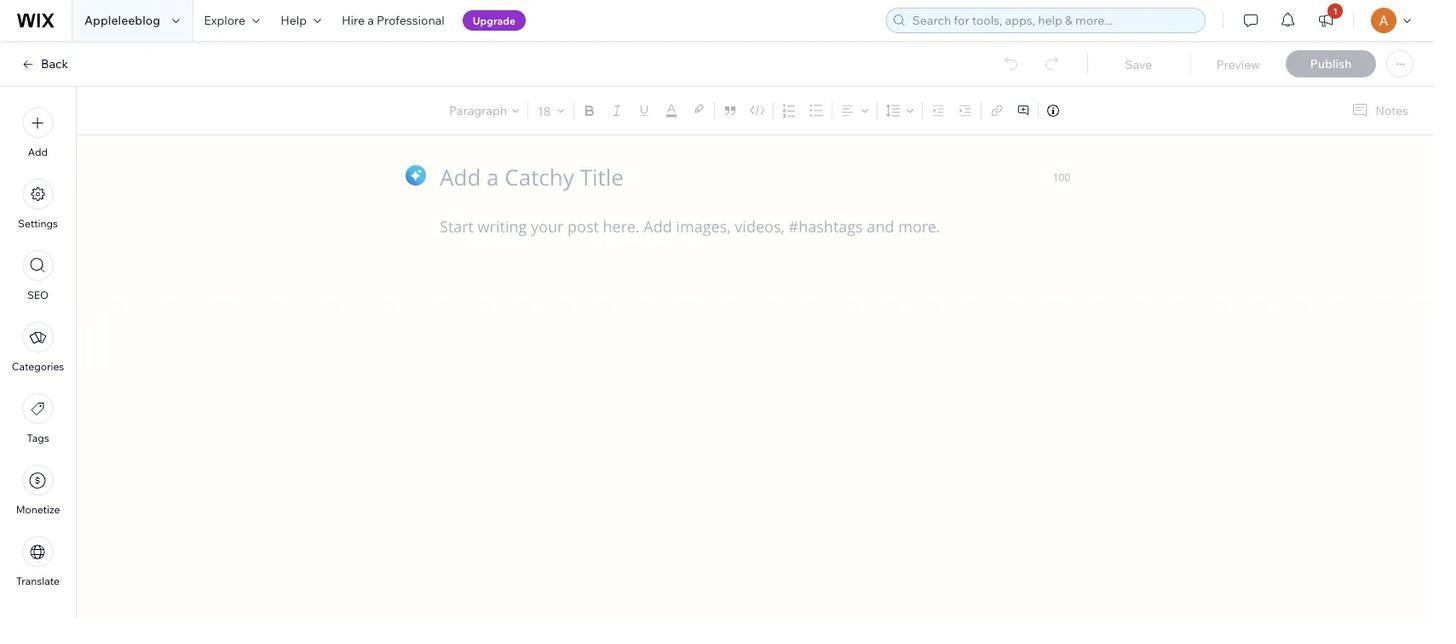 Task type: vqa. For each thing, say whether or not it's contained in the screenshot.
the Coupons to the top
no



Task type: locate. For each thing, give the bounding box(es) containing it.
help
[[280, 13, 307, 28]]

categories
[[12, 360, 64, 373]]

notes
[[1376, 103, 1409, 118]]

back
[[41, 56, 68, 71]]

seo
[[27, 289, 49, 302]]

hire a professional
[[342, 13, 445, 28]]

explore
[[204, 13, 246, 28]]

1 button
[[1307, 0, 1345, 41]]

add button
[[23, 107, 53, 159]]

upgrade
[[473, 14, 516, 27]]

back button
[[20, 56, 68, 72]]

settings button
[[18, 179, 58, 230]]

tags
[[27, 432, 49, 445]]

menu
[[0, 97, 76, 598]]

a
[[367, 13, 374, 28]]

help button
[[270, 0, 332, 41]]

add
[[28, 146, 48, 159]]

upgrade button
[[463, 10, 526, 31]]

appleleeblog
[[84, 13, 160, 28]]

None text field
[[440, 216, 1070, 609]]

monetize button
[[16, 465, 60, 516]]



Task type: describe. For each thing, give the bounding box(es) containing it.
translate button
[[16, 537, 60, 588]]

seo button
[[23, 251, 53, 302]]

100
[[1053, 170, 1070, 184]]

hire
[[342, 13, 365, 28]]

Add a Catchy Title text field
[[440, 162, 1053, 192]]

monetize
[[16, 504, 60, 516]]

notes button
[[1345, 99, 1414, 122]]

professional
[[377, 13, 445, 28]]

Search for tools, apps, help & more... field
[[907, 9, 1200, 32]]

1
[[1333, 6, 1338, 16]]

tags button
[[23, 394, 53, 445]]

translate
[[16, 575, 60, 588]]

categories button
[[12, 322, 64, 373]]

hire a professional link
[[332, 0, 455, 41]]

settings
[[18, 217, 58, 230]]

menu containing add
[[0, 97, 76, 598]]



